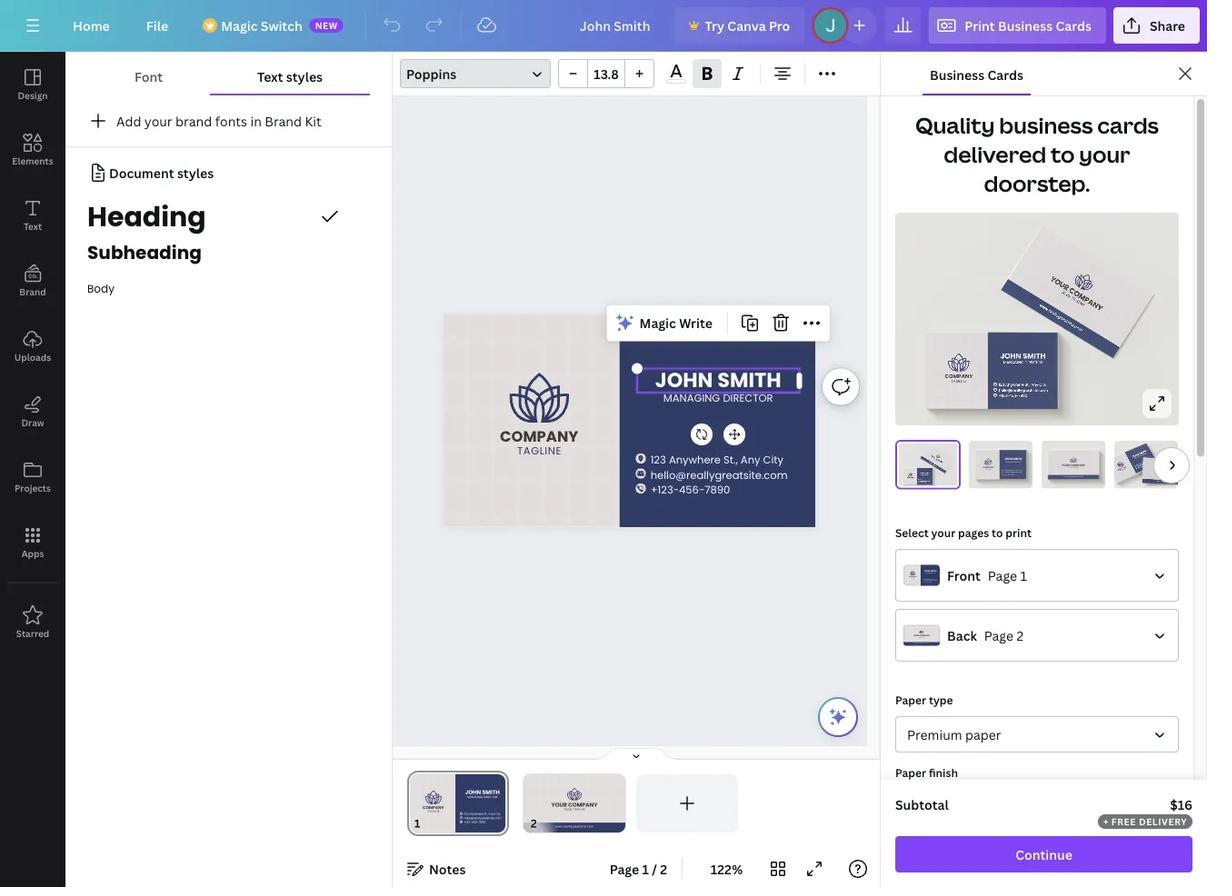 Task type: locate. For each thing, give the bounding box(es) containing it.
page
[[988, 567, 1017, 584], [984, 627, 1014, 644], [610, 861, 639, 878]]

premium
[[907, 726, 962, 743]]

to inside quality business cards delivered to your doorstep.
[[1051, 140, 1075, 169]]

try canva pro
[[705, 17, 790, 34]]

styles inside button
[[286, 68, 323, 85]]

0 horizontal spatial magic
[[221, 17, 258, 34]]

1 horizontal spatial your company your tagline www.reallygreatsite.com
[[1062, 464, 1085, 478]]

poppins button
[[400, 59, 551, 88]]

1 vertical spatial to
[[992, 525, 1003, 540]]

0 horizontal spatial 2
[[660, 861, 667, 878]]

any
[[1031, 382, 1038, 388], [741, 453, 761, 467], [1146, 459, 1149, 462], [1016, 469, 1019, 471], [927, 479, 928, 481]]

group
[[558, 59, 655, 88]]

cards
[[1056, 17, 1092, 34], [988, 66, 1024, 83]]

quality business cards delivered to your doorstep.
[[915, 110, 1159, 198]]

2
[[1017, 627, 1024, 644], [660, 861, 667, 878]]

cards inside dropdown button
[[1056, 17, 1092, 34]]

1 down print
[[1020, 567, 1027, 584]]

hello@reallygreatsite.com
[[999, 388, 1048, 393], [1137, 460, 1153, 468], [651, 468, 788, 482], [1004, 472, 1023, 474], [920, 481, 931, 482]]

smith inside john smith managing director 123 anywhere st., any city hello@reallygreatsite.com +123-456-7890
[[1013, 457, 1022, 461]]

7890
[[1018, 393, 1028, 398], [1144, 464, 1147, 467], [1011, 474, 1015, 476], [924, 482, 926, 483], [705, 483, 730, 497]]

business right print on the top of the page
[[998, 17, 1053, 34]]

continue
[[1016, 846, 1073, 863]]

share button
[[1114, 7, 1200, 44]]

123 anywhere st., any city hello@reallygreatsite.com +123-456-7890
[[999, 382, 1048, 398], [651, 453, 788, 497]]

1 left / on the right bottom of page
[[642, 861, 649, 878]]

managing
[[1004, 360, 1024, 365], [663, 391, 720, 406], [1134, 455, 1141, 459], [1006, 461, 1014, 463], [921, 474, 925, 475]]

0 horizontal spatial styles
[[177, 164, 214, 181]]

write
[[679, 315, 713, 332]]

1 vertical spatial cards
[[988, 66, 1024, 83]]

1 horizontal spatial styles
[[286, 68, 323, 85]]

$16
[[1170, 796, 1193, 813]]

john smith managing director 123 anywhere st., any city hello@reallygreatsite.com +123-456-7890 company tagline
[[1118, 450, 1153, 472], [908, 472, 931, 483]]

0 horizontal spatial john smith managing director 123 anywhere st., any city hello@reallygreatsite.com +123-456-7890 company tagline
[[908, 472, 931, 483]]

anywhere
[[1006, 382, 1024, 387], [669, 453, 721, 467], [1138, 461, 1145, 465], [1006, 469, 1014, 471], [921, 479, 925, 481]]

draw button
[[0, 379, 65, 445]]

1 vertical spatial brand
[[19, 285, 46, 298]]

1 vertical spatial 1
[[642, 861, 649, 878]]

business cards
[[930, 66, 1024, 83]]

paper left finish
[[896, 765, 926, 780]]

print business cards
[[965, 17, 1092, 34]]

2 right back
[[1017, 627, 1024, 644]]

#fafaff image
[[667, 79, 686, 84]]

magic left write
[[640, 315, 676, 332]]

styles up kit
[[286, 68, 323, 85]]

cards inside button
[[988, 66, 1024, 83]]

business
[[999, 110, 1093, 140]]

business inside 'print business cards' dropdown button
[[998, 17, 1053, 34]]

0 vertical spatial john smith managing director 123 anywhere st., any city hello@reallygreatsite.com +123-456-7890 company tagline
[[1118, 450, 1153, 472]]

2 right / on the right bottom of page
[[660, 861, 667, 878]]

to left print
[[992, 525, 1003, 540]]

styles
[[286, 68, 323, 85], [177, 164, 214, 181]]

page for page 1
[[988, 567, 1017, 584]]

0 vertical spatial 2
[[1017, 627, 1024, 644]]

john smith managing director
[[1001, 351, 1046, 365], [655, 366, 782, 406]]

hello@reallygreatsite.com inside 123 anywhere st., any city hello@reallygreatsite.com +123-456-7890
[[999, 388, 1048, 393]]

2 vertical spatial company tagline
[[983, 466, 994, 470]]

john
[[1001, 351, 1021, 361], [655, 366, 713, 395], [1132, 453, 1140, 459], [1005, 457, 1013, 461], [920, 472, 925, 475]]

any inside john smith managing director 123 anywhere st., any city hello@reallygreatsite.com +123-456-7890
[[1016, 469, 1019, 471]]

text up in
[[257, 68, 283, 85]]

smith
[[1023, 351, 1046, 361], [717, 366, 782, 395], [1139, 450, 1147, 456], [1013, 457, 1022, 461], [925, 472, 930, 475]]

company
[[1067, 285, 1105, 314], [945, 373, 973, 380], [500, 426, 578, 447], [935, 457, 943, 464], [1071, 464, 1085, 468], [1118, 465, 1128, 471], [983, 466, 994, 469], [1163, 470, 1176, 474], [908, 477, 914, 479]]

1 horizontal spatial company tagline
[[945, 373, 973, 384]]

john smith managing director down write
[[655, 366, 782, 406]]

0 horizontal spatial brand
[[19, 285, 46, 298]]

your company your tagline www.reallygreatsite.com
[[929, 455, 943, 468], [1062, 464, 1085, 478], [1156, 470, 1176, 483]]

to right delivered
[[1051, 140, 1075, 169]]

0 vertical spatial page
[[988, 567, 1017, 584]]

magic left the switch
[[221, 17, 258, 34]]

2 vertical spatial your
[[931, 525, 956, 540]]

1 vertical spatial your
[[1079, 140, 1131, 169]]

1 vertical spatial john smith managing director 123 anywhere st., any city hello@reallygreatsite.com +123-456-7890 company tagline
[[908, 472, 931, 483]]

0 vertical spatial styles
[[286, 68, 323, 85]]

1 horizontal spatial magic
[[640, 315, 676, 332]]

1 horizontal spatial cards
[[1056, 17, 1092, 34]]

add your brand fonts in brand kit
[[116, 112, 322, 130]]

0 vertical spatial paper
[[896, 692, 926, 707]]

magic write button
[[611, 309, 720, 338]]

123 inside john smith managing director 123 anywhere st., any city hello@reallygreatsite.com +123-456-7890
[[1004, 469, 1006, 471]]

1 vertical spatial paper
[[896, 765, 926, 780]]

text button
[[0, 183, 65, 248]]

your
[[1049, 274, 1072, 293], [1061, 289, 1072, 299], [931, 455, 936, 459], [933, 458, 936, 461], [1062, 464, 1070, 468], [1068, 467, 1073, 469], [1156, 470, 1163, 474], [1161, 473, 1165, 475]]

1 vertical spatial text
[[24, 220, 42, 232]]

pages
[[958, 525, 989, 540]]

hello@reallygreatsite.com inside john smith managing director 123 anywhere st., any city hello@reallygreatsite.com +123-456-7890
[[1004, 472, 1023, 474]]

1 horizontal spatial 1
[[1020, 567, 1027, 584]]

+123- inside john smith managing director 123 anywhere st., any city hello@reallygreatsite.com +123-456-7890
[[1004, 474, 1008, 476]]

1 vertical spatial styles
[[177, 164, 214, 181]]

1 horizontal spatial brand
[[265, 112, 302, 130]]

Design title text field
[[565, 7, 667, 44]]

poppins
[[406, 65, 457, 82]]

company inside your company
[[1067, 285, 1105, 314]]

www.reallygreatsite.com inside your tagline www.reallygreatsite.com
[[1039, 303, 1084, 333]]

2 inside select your pages to print element
[[1017, 627, 1024, 644]]

0 vertical spatial cards
[[1056, 17, 1092, 34]]

1 horizontal spatial to
[[1051, 140, 1075, 169]]

1 paper from the top
[[896, 692, 926, 707]]

main menu bar
[[0, 0, 1207, 52]]

notes button
[[400, 855, 473, 884]]

1 horizontal spatial 123 anywhere st., any city hello@reallygreatsite.com +123-456-7890
[[999, 382, 1048, 398]]

0 horizontal spatial john smith managing director
[[655, 366, 782, 406]]

www.reallygreatsite.com
[[1039, 303, 1084, 333], [929, 461, 939, 468], [1064, 476, 1084, 478], [1157, 481, 1175, 483]]

starred button
[[0, 590, 65, 655]]

0 vertical spatial business
[[998, 17, 1053, 34]]

magic inside the main menu bar
[[221, 17, 258, 34]]

business
[[998, 17, 1053, 34], [930, 66, 985, 83]]

magic inside the magic write button
[[640, 315, 676, 332]]

0 horizontal spatial 1
[[642, 861, 649, 878]]

front page 1
[[947, 567, 1027, 584]]

brand
[[265, 112, 302, 130], [19, 285, 46, 298]]

fonts
[[215, 112, 247, 130]]

director inside john smith managing director 123 anywhere st., any city hello@reallygreatsite.com +123-456-7890
[[1014, 461, 1021, 463]]

draw
[[21, 416, 44, 429]]

text up brand button
[[24, 220, 42, 232]]

text inside text button
[[24, 220, 42, 232]]

1 horizontal spatial john smith managing director 123 anywhere st., any city hello@reallygreatsite.com +123-456-7890 company tagline
[[1118, 450, 1153, 472]]

1 vertical spatial company tagline
[[500, 426, 578, 458]]

123
[[999, 382, 1005, 387], [651, 453, 666, 467], [1136, 464, 1139, 466], [1004, 469, 1006, 471], [920, 479, 921, 481]]

text inside text styles button
[[257, 68, 283, 85]]

brand up uploads button
[[19, 285, 46, 298]]

your inside button
[[144, 112, 172, 130]]

john inside john smith managing director 123 anywhere st., any city hello@reallygreatsite.com +123-456-7890
[[1005, 457, 1013, 461]]

text
[[257, 68, 283, 85], [24, 220, 42, 232]]

your inside your company
[[1049, 274, 1072, 293]]

0 horizontal spatial your company your tagline www.reallygreatsite.com
[[929, 455, 943, 468]]

paper type
[[896, 692, 953, 707]]

page left / on the right bottom of page
[[610, 861, 639, 878]]

7890 inside john smith managing director 123 anywhere st., any city hello@reallygreatsite.com +123-456-7890
[[1011, 474, 1015, 476]]

1 horizontal spatial text
[[257, 68, 283, 85]]

share
[[1150, 17, 1186, 34]]

1 horizontal spatial john smith managing director
[[1001, 351, 1046, 365]]

delivery
[[1139, 816, 1188, 828]]

2 horizontal spatial your
[[1079, 140, 1131, 169]]

0 vertical spatial your
[[144, 112, 172, 130]]

paper for paper type
[[896, 692, 926, 707]]

john smith managing director down your tagline www.reallygreatsite.com
[[1001, 351, 1046, 365]]

0 vertical spatial john smith managing director
[[1001, 351, 1046, 365]]

city
[[1039, 382, 1047, 388], [763, 453, 784, 467], [1149, 458, 1152, 461], [1020, 469, 1022, 471], [929, 479, 930, 481]]

1 vertical spatial magic
[[640, 315, 676, 332]]

delivered
[[944, 140, 1047, 169]]

1 vertical spatial page
[[984, 627, 1014, 644]]

company tagline
[[945, 373, 973, 384], [500, 426, 578, 458], [983, 466, 994, 470]]

try canva pro button
[[674, 7, 805, 44]]

0 horizontal spatial cards
[[988, 66, 1024, 83]]

456-
[[1009, 393, 1018, 398], [1141, 465, 1145, 468], [1008, 474, 1011, 476], [922, 482, 924, 483], [679, 483, 705, 497]]

1 vertical spatial business
[[930, 66, 985, 83]]

0 vertical spatial to
[[1051, 140, 1075, 169]]

tagline
[[1071, 296, 1087, 308], [951, 379, 967, 384], [517, 443, 562, 458], [936, 460, 939, 463], [1073, 467, 1079, 469], [1120, 468, 1126, 472], [985, 468, 992, 470], [1165, 473, 1171, 475], [909, 479, 912, 480]]

1 horizontal spatial business
[[998, 17, 1053, 34]]

0 horizontal spatial 123 anywhere st., any city hello@reallygreatsite.com +123-456-7890
[[651, 453, 788, 497]]

page right front
[[988, 567, 1017, 584]]

your inside your tagline www.reallygreatsite.com
[[1061, 289, 1072, 299]]

2 vertical spatial page
[[610, 861, 639, 878]]

to
[[1051, 140, 1075, 169], [992, 525, 1003, 540]]

0 horizontal spatial to
[[992, 525, 1003, 540]]

business up 'quality'
[[930, 66, 985, 83]]

city inside john smith managing director 123 anywhere st., any city hello@reallygreatsite.com +123-456-7890
[[1020, 469, 1022, 471]]

styles down brand
[[177, 164, 214, 181]]

try
[[705, 17, 725, 34]]

styles for document styles
[[177, 164, 214, 181]]

page right back
[[984, 627, 1014, 644]]

0 vertical spatial magic
[[221, 17, 258, 34]]

paper left type
[[896, 692, 926, 707]]

hide pages image
[[593, 747, 680, 762]]

2 paper from the top
[[896, 765, 926, 780]]

0 horizontal spatial text
[[24, 220, 42, 232]]

your company
[[1049, 274, 1105, 314]]

0 vertical spatial brand
[[265, 112, 302, 130]]

heading button
[[65, 195, 392, 238]]

font button
[[87, 59, 210, 94]]

anywhere inside john smith managing director 123 anywhere st., any city hello@reallygreatsite.com +123-456-7890
[[1006, 469, 1014, 471]]

paper
[[896, 692, 926, 707], [896, 765, 926, 780]]

in
[[250, 112, 262, 130]]

uploads button
[[0, 314, 65, 379]]

your tagline www.reallygreatsite.com
[[1039, 289, 1087, 333]]

your
[[144, 112, 172, 130], [1079, 140, 1131, 169], [931, 525, 956, 540]]

document
[[109, 164, 174, 181]]

0 horizontal spatial your
[[144, 112, 172, 130]]

1 horizontal spatial your
[[931, 525, 956, 540]]

0 vertical spatial 1
[[1020, 567, 1027, 584]]

1 vertical spatial 2
[[660, 861, 667, 878]]

cards down 'print business cards' dropdown button
[[988, 66, 1024, 83]]

0 horizontal spatial business
[[930, 66, 985, 83]]

pro
[[769, 17, 790, 34]]

paper for paper finish
[[896, 765, 926, 780]]

cards left share dropdown button at top
[[1056, 17, 1092, 34]]

page for page 2
[[984, 627, 1014, 644]]

brand right in
[[265, 112, 302, 130]]

select your pages to print element
[[896, 549, 1179, 662]]

1 horizontal spatial 2
[[1017, 627, 1024, 644]]

type
[[929, 692, 953, 707]]

0 vertical spatial text
[[257, 68, 283, 85]]



Task type: vqa. For each thing, say whether or not it's contained in the screenshot.
Expressing gratitude icon in the right of the page
no



Task type: describe. For each thing, give the bounding box(es) containing it.
paper finish
[[896, 765, 958, 780]]

1 inside page 1 / 2 'button'
[[642, 861, 649, 878]]

brand inside brand button
[[19, 285, 46, 298]]

john smith managing director 123 anywhere st., any city hello@reallygreatsite.com +123-456-7890
[[1004, 457, 1023, 476]]

select
[[896, 525, 929, 540]]

body button
[[65, 271, 392, 307]]

select your pages to print
[[896, 525, 1032, 540]]

your inside quality business cards delivered to your doorstep.
[[1079, 140, 1131, 169]]

your for select your pages to print
[[931, 525, 956, 540]]

0 vertical spatial 123 anywhere st., any city hello@reallygreatsite.com +123-456-7890
[[999, 382, 1048, 398]]

brand
[[176, 112, 212, 130]]

finish
[[929, 765, 958, 780]]

Paper type button
[[896, 716, 1179, 753]]

2 horizontal spatial your company your tagline www.reallygreatsite.com
[[1156, 470, 1176, 483]]

#fafaff image
[[667, 79, 686, 84]]

122%
[[711, 861, 743, 878]]

add your brand fonts in brand kit button
[[65, 103, 392, 139]]

file button
[[132, 7, 183, 44]]

magic write
[[640, 315, 713, 332]]

122% button
[[697, 855, 756, 884]]

front
[[947, 567, 981, 584]]

magic switch
[[221, 17, 302, 34]]

notes
[[429, 861, 466, 878]]

heading
[[87, 197, 206, 235]]

home link
[[58, 7, 124, 44]]

print business cards button
[[929, 7, 1106, 44]]

– – number field
[[594, 65, 619, 82]]

business inside business cards button
[[930, 66, 985, 83]]

print
[[965, 17, 995, 34]]

projects button
[[0, 445, 65, 510]]

styles for text styles
[[286, 68, 323, 85]]

home
[[73, 17, 110, 34]]

apps
[[21, 547, 44, 560]]

0 horizontal spatial company tagline
[[500, 426, 578, 458]]

body
[[87, 281, 114, 296]]

paper
[[966, 726, 1002, 743]]

page inside 'button'
[[610, 861, 639, 878]]

kit
[[305, 112, 322, 130]]

uploads
[[14, 351, 51, 363]]

text styles button
[[210, 59, 370, 94]]

add
[[116, 112, 141, 130]]

switch
[[261, 17, 302, 34]]

canva assistant image
[[827, 706, 849, 728]]

1 vertical spatial john smith managing director
[[655, 366, 782, 406]]

file
[[146, 17, 168, 34]]

premium paper
[[907, 726, 1002, 743]]

text styles
[[257, 68, 323, 85]]

brand inside 'add your brand fonts in brand kit' button
[[265, 112, 302, 130]]

quality
[[915, 110, 995, 140]]

0 vertical spatial company tagline
[[945, 373, 973, 384]]

page 1 / 2 button
[[602, 855, 675, 884]]

subheading
[[87, 240, 202, 265]]

/
[[652, 861, 657, 878]]

elements button
[[0, 117, 65, 183]]

document styles
[[109, 164, 214, 181]]

st., inside john smith managing director 123 anywhere st., any city hello@reallygreatsite.com +123-456-7890
[[1014, 469, 1016, 471]]

side panel tab list
[[0, 52, 65, 655]]

2 horizontal spatial company tagline
[[983, 466, 994, 470]]

magic for magic write
[[640, 315, 676, 332]]

1 vertical spatial 123 anywhere st., any city hello@reallygreatsite.com +123-456-7890
[[651, 453, 788, 497]]

back
[[947, 627, 977, 644]]

cards
[[1098, 110, 1159, 140]]

print
[[1006, 525, 1032, 540]]

2 inside 'button'
[[660, 861, 667, 878]]

+ free delivery
[[1104, 816, 1188, 828]]

brand button
[[0, 248, 65, 314]]

magic for magic switch
[[221, 17, 258, 34]]

new
[[315, 19, 338, 31]]

managing inside john smith managing director 123 anywhere st., any city hello@reallygreatsite.com +123-456-7890
[[1006, 461, 1014, 463]]

tagline inside your tagline www.reallygreatsite.com
[[1071, 296, 1087, 308]]

page 1 / 2
[[610, 861, 667, 878]]

456- inside john smith managing director 123 anywhere st., any city hello@reallygreatsite.com +123-456-7890
[[1008, 474, 1011, 476]]

elements
[[12, 155, 53, 167]]

free
[[1112, 816, 1136, 828]]

design button
[[0, 52, 65, 117]]

projects
[[15, 482, 51, 494]]

+
[[1104, 816, 1109, 828]]

back page 2
[[947, 627, 1024, 644]]

business cards button
[[923, 52, 1031, 95]]

design
[[18, 89, 48, 101]]

doorstep.
[[984, 169, 1091, 198]]

page 1 image
[[407, 775, 509, 833]]

1 inside select your pages to print element
[[1020, 567, 1027, 584]]

text for text
[[24, 220, 42, 232]]

text for text styles
[[257, 68, 283, 85]]

continue button
[[896, 836, 1193, 873]]

starred
[[16, 627, 49, 640]]

Page title text field
[[428, 815, 435, 833]]

font
[[135, 68, 163, 85]]

subtotal
[[896, 796, 949, 813]]

your for add your brand fonts in brand kit
[[144, 112, 172, 130]]

subheading button
[[65, 235, 392, 271]]

canva
[[728, 17, 766, 34]]

apps button
[[0, 510, 65, 575]]



